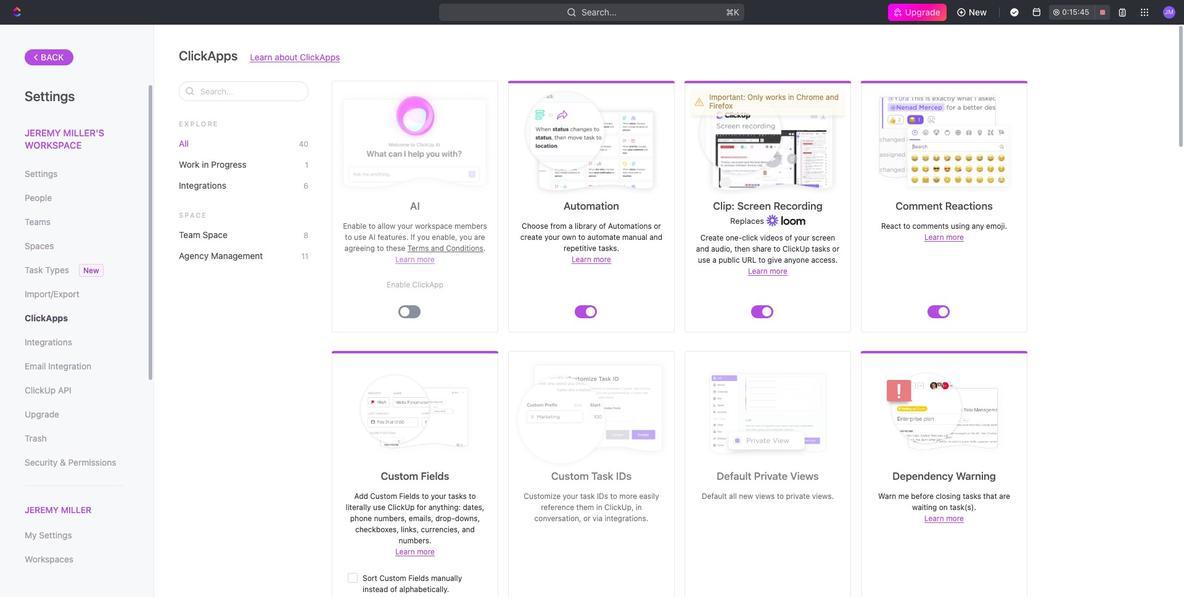 Task type: describe. For each thing, give the bounding box(es) containing it.
integrations inside integrations link
[[25, 337, 72, 347]]

clickup inside 'add custom fields to your tasks to literally use clickup for anything: dates, phone numbers, emails, drop-downs, checkboxes, links, currencies, and numbers. learn more'
[[388, 503, 415, 512]]

clickup inside "create one-click videos of your screen and audio, then share to clickup tasks or use a public url to give anyone access. learn more"
[[783, 244, 810, 254]]

only
[[748, 93, 764, 102]]

use inside enable to allow your workspace members to use ai features. if you enable, you are agreeing to these
[[354, 233, 367, 242]]

allow
[[378, 221, 396, 231]]

or inside customize your task ids to more easily reference them in clickup, in conversation, or via integrations.
[[584, 514, 591, 523]]

all
[[729, 492, 737, 501]]

to up "dates,"
[[469, 492, 476, 501]]

enable to allow your workspace members to use ai features. if you enable, you are agreeing to these
[[343, 221, 487, 253]]

your inside 'add custom fields to your tasks to literally use clickup for anything: dates, phone numbers, emails, drop-downs, checkboxes, links, currencies, and numbers. learn more'
[[431, 492, 446, 501]]

sort
[[363, 574, 377, 583]]

tasks inside 'add custom fields to your tasks to literally use clickup for anything: dates, phone numbers, emails, drop-downs, checkboxes, links, currencies, and numbers. learn more'
[[449, 492, 467, 501]]

create
[[521, 233, 543, 242]]

security & permissions
[[25, 457, 116, 468]]

links,
[[401, 525, 419, 534]]

firefox
[[710, 101, 733, 111]]

more inside react to comments using any emoji. learn more
[[947, 233, 964, 242]]

conversation,
[[535, 514, 582, 523]]

to left allow
[[369, 221, 376, 231]]

learn more
[[396, 255, 435, 264]]

any
[[972, 221, 985, 231]]

more inside warn me before closing tasks that are waiting on task(s). learn more
[[947, 514, 964, 523]]

integrations.
[[605, 514, 649, 523]]

new inside button
[[969, 7, 987, 17]]

custom up task
[[551, 470, 589, 482]]

enable clickapp
[[387, 280, 444, 289]]

security
[[25, 457, 58, 468]]

more inside the choose from a library of automations or create your own to automate manual and repetitive tasks. learn more
[[594, 255, 611, 264]]

to left these
[[377, 244, 384, 253]]

explore
[[179, 120, 219, 128]]

access.
[[812, 255, 838, 265]]

add custom fields to your tasks to literally use clickup for anything: dates, phone numbers, emails, drop-downs, checkboxes, links, currencies, and numbers. learn more
[[346, 492, 485, 557]]

are inside enable to allow your workspace members to use ai features. if you enable, you are agreeing to these
[[474, 233, 485, 242]]

in inside important: only works in chrome and firefox
[[788, 93, 795, 102]]

⌘k
[[727, 7, 740, 17]]

a inside the choose from a library of automations or create your own to automate manual and repetitive tasks. learn more
[[569, 221, 573, 231]]

1
[[305, 160, 308, 170]]

numbers,
[[374, 514, 407, 523]]

management
[[211, 250, 263, 261]]

important: only works in chrome and firefox
[[710, 93, 839, 111]]

people
[[25, 192, 52, 203]]

back
[[41, 52, 64, 62]]

to inside the choose from a library of automations or create your own to automate manual and repetitive tasks. learn more
[[579, 233, 586, 242]]

my settings link
[[25, 525, 123, 546]]

more inside customize your task ids to more easily reference them in clickup, in conversation, or via integrations.
[[620, 492, 637, 501]]

your inside "create one-click videos of your screen and audio, then share to clickup tasks or use a public url to give anyone access. learn more"
[[795, 233, 810, 242]]

clickup inside settings element
[[25, 385, 56, 395]]

or inside "create one-click videos of your screen and audio, then share to clickup tasks or use a public url to give anyone access. learn more"
[[833, 244, 840, 254]]

team space
[[179, 230, 228, 240]]

spaces link
[[25, 236, 123, 257]]

clickup api link
[[25, 380, 123, 401]]

of for your
[[785, 233, 793, 242]]

fields for manually
[[409, 574, 429, 583]]

learn more link for custom fields
[[396, 547, 435, 557]]

permissions
[[68, 457, 116, 468]]

private
[[754, 470, 788, 482]]

tasks inside warn me before closing tasks that are waiting on task(s). learn more
[[963, 492, 982, 501]]

and inside 'add custom fields to your tasks to literally use clickup for anything: dates, phone numbers, emails, drop-downs, checkboxes, links, currencies, and numbers. learn more'
[[462, 525, 475, 534]]

audio,
[[711, 244, 733, 254]]

learn left about
[[250, 52, 273, 62]]

settings link
[[25, 164, 123, 184]]

upgrade inside settings element
[[25, 409, 59, 420]]

these
[[386, 244, 406, 253]]

custom fields
[[381, 470, 449, 482]]

conditions
[[446, 244, 484, 253]]

learn inside the choose from a library of automations or create your own to automate manual and repetitive tasks. learn more
[[572, 255, 592, 264]]

in right work
[[202, 159, 209, 170]]

use inside "create one-click videos of your screen and audio, then share to clickup tasks or use a public url to give anyone access. learn more"
[[698, 255, 711, 265]]

workspace
[[415, 221, 453, 231]]

1 vertical spatial space
[[203, 230, 228, 240]]

comment
[[896, 200, 943, 212]]

0 vertical spatial space
[[179, 211, 207, 219]]

if
[[411, 233, 415, 242]]

default for default all new views to private views.
[[702, 492, 727, 501]]

more inside 'add custom fields to your tasks to literally use clickup for anything: dates, phone numbers, emails, drop-downs, checkboxes, links, currencies, and numbers. learn more'
[[417, 547, 435, 557]]

of for automations
[[599, 221, 606, 231]]

choose
[[522, 221, 549, 231]]

dependency
[[893, 470, 954, 482]]

40
[[299, 139, 308, 149]]

easily
[[639, 492, 659, 501]]

currencies,
[[421, 525, 460, 534]]

to up agreeing
[[345, 233, 352, 242]]

them
[[577, 503, 594, 512]]

spaces
[[25, 241, 54, 251]]

.
[[484, 244, 486, 253]]

settings inside "link"
[[25, 168, 58, 179]]

and inside the choose from a library of automations or create your own to automate manual and repetitive tasks. learn more
[[650, 233, 663, 242]]

views
[[791, 470, 819, 482]]

waiting
[[913, 503, 937, 512]]

0 horizontal spatial upgrade link
[[25, 404, 123, 425]]

0:15:45
[[1063, 7, 1090, 17]]

Search... text field
[[201, 82, 302, 101]]

url
[[742, 255, 757, 265]]

more down terms
[[417, 255, 435, 264]]

workspaces link
[[25, 549, 123, 570]]

create
[[701, 233, 724, 242]]

tasks inside "create one-click videos of your screen and audio, then share to clickup tasks or use a public url to give anyone access. learn more"
[[812, 244, 831, 254]]

using
[[951, 221, 970, 231]]

dependency warning
[[893, 470, 996, 482]]

my
[[25, 530, 37, 541]]

1 horizontal spatial upgrade
[[905, 7, 941, 17]]

dates,
[[463, 503, 485, 512]]

work
[[179, 159, 200, 170]]

of inside sort custom fields manually instead of alphabetically.
[[390, 585, 397, 594]]

enable for enable clickapp
[[387, 280, 410, 289]]

clickapp
[[412, 280, 444, 289]]

via
[[593, 514, 603, 523]]

task types
[[25, 265, 69, 275]]

fields for to
[[399, 492, 420, 501]]

in down easily on the right
[[636, 503, 642, 512]]

2 horizontal spatial clickapps
[[300, 52, 340, 62]]

learn more link for automation
[[572, 255, 611, 264]]

to right views
[[777, 492, 784, 501]]

learn about clickapps
[[250, 52, 340, 62]]

integration
[[48, 361, 91, 371]]

phone
[[350, 514, 372, 523]]

trash
[[25, 433, 47, 444]]

enable for enable to allow your workspace members to use ai features. if you enable, you are agreeing to these
[[343, 221, 367, 231]]

jeremy miller
[[25, 505, 91, 515]]

types
[[45, 265, 69, 275]]

reactions
[[946, 200, 993, 212]]

progress
[[211, 159, 247, 170]]

custom up for
[[381, 470, 418, 482]]

and inside "create one-click videos of your screen and audio, then share to clickup tasks or use a public url to give anyone access. learn more"
[[696, 244, 709, 254]]

0:15:45 button
[[1050, 5, 1111, 20]]

warn
[[879, 492, 897, 501]]

miller's
[[63, 127, 104, 138]]

warn me before closing tasks that are waiting on task(s). learn more
[[879, 492, 1011, 523]]

1 horizontal spatial ids
[[616, 470, 632, 482]]

clip:
[[713, 200, 735, 212]]



Task type: vqa. For each thing, say whether or not it's contained in the screenshot.
The Happens
no



Task type: locate. For each thing, give the bounding box(es) containing it.
react to comments using any emoji. learn more
[[882, 221, 1008, 242]]

or
[[654, 221, 661, 231], [833, 244, 840, 254], [584, 514, 591, 523]]

a inside "create one-click videos of your screen and audio, then share to clickup tasks or use a public url to give anyone access. learn more"
[[713, 255, 717, 265]]

learn down on
[[925, 514, 944, 523]]

learn more link down comments
[[925, 233, 964, 242]]

2 horizontal spatial tasks
[[963, 492, 982, 501]]

1 horizontal spatial tasks
[[812, 244, 831, 254]]

0 horizontal spatial a
[[569, 221, 573, 231]]

1 horizontal spatial you
[[460, 233, 472, 242]]

comment reactions
[[896, 200, 993, 212]]

of right instead
[[390, 585, 397, 594]]

chrome
[[797, 93, 824, 102]]

0 horizontal spatial enable
[[343, 221, 367, 231]]

0 horizontal spatial integrations
[[25, 337, 72, 347]]

fields up alphabetically.
[[409, 574, 429, 583]]

fields inside sort custom fields manually instead of alphabetically.
[[409, 574, 429, 583]]

more down give
[[770, 267, 788, 276]]

0 vertical spatial new
[[969, 7, 987, 17]]

custom task ids
[[551, 470, 632, 482]]

0 vertical spatial settings
[[25, 88, 75, 104]]

0 vertical spatial ids
[[616, 470, 632, 482]]

clickup left api
[[25, 385, 56, 395]]

task inside settings element
[[25, 265, 43, 275]]

2 vertical spatial of
[[390, 585, 397, 594]]

your up anything:
[[431, 492, 446, 501]]

jm
[[1165, 8, 1174, 16]]

learn more link down terms
[[396, 255, 435, 264]]

important:
[[710, 93, 746, 102]]

to up clickup, at the right
[[610, 492, 618, 501]]

clickapps inside settings element
[[25, 313, 68, 323]]

enable,
[[432, 233, 458, 242]]

0 horizontal spatial of
[[390, 585, 397, 594]]

jeremy up workspace
[[25, 127, 61, 138]]

search...
[[582, 7, 617, 17]]

1 vertical spatial a
[[713, 255, 717, 265]]

0 vertical spatial default
[[717, 470, 752, 482]]

0 vertical spatial ai
[[410, 200, 420, 212]]

1 horizontal spatial new
[[969, 7, 987, 17]]

0 vertical spatial upgrade link
[[888, 4, 947, 21]]

drop-
[[436, 514, 455, 523]]

0 horizontal spatial ai
[[369, 233, 376, 242]]

tasks up task(s).
[[963, 492, 982, 501]]

more inside "create one-click videos of your screen and audio, then share to clickup tasks or use a public url to give anyone access. learn more"
[[770, 267, 788, 276]]

react
[[882, 221, 902, 231]]

2 vertical spatial use
[[373, 503, 386, 512]]

1 horizontal spatial clickup
[[388, 503, 415, 512]]

learn inside "create one-click videos of your screen and audio, then share to clickup tasks or use a public url to give anyone access. learn more"
[[748, 267, 768, 276]]

are up .
[[474, 233, 485, 242]]

1 vertical spatial jeremy
[[25, 505, 59, 515]]

tasks up anything:
[[449, 492, 467, 501]]

terms
[[408, 244, 429, 253]]

learn down comments
[[925, 233, 944, 242]]

1 horizontal spatial enable
[[387, 280, 410, 289]]

0 horizontal spatial tasks
[[449, 492, 467, 501]]

settings up people at the left of the page
[[25, 168, 58, 179]]

task left types
[[25, 265, 43, 275]]

enable left clickapp
[[387, 280, 410, 289]]

learn inside warn me before closing tasks that are waiting on task(s). learn more
[[925, 514, 944, 523]]

0 horizontal spatial task
[[25, 265, 43, 275]]

1 vertical spatial settings
[[25, 168, 58, 179]]

1 vertical spatial new
[[83, 266, 99, 275]]

your inside enable to allow your workspace members to use ai features. if you enable, you are agreeing to these
[[398, 221, 413, 231]]

2 horizontal spatial or
[[833, 244, 840, 254]]

and right manual
[[650, 233, 663, 242]]

0 vertical spatial or
[[654, 221, 661, 231]]

1 vertical spatial ids
[[597, 492, 608, 501]]

library
[[575, 221, 597, 231]]

learn
[[250, 52, 273, 62], [925, 233, 944, 242], [396, 255, 415, 264], [572, 255, 592, 264], [748, 267, 768, 276], [925, 514, 944, 523], [396, 547, 415, 557]]

space up agency management
[[203, 230, 228, 240]]

ids right task
[[597, 492, 608, 501]]

2 horizontal spatial of
[[785, 233, 793, 242]]

reference
[[541, 503, 575, 512]]

custom up instead
[[380, 574, 406, 583]]

comments
[[913, 221, 949, 231]]

teams link
[[25, 212, 123, 233]]

task up task
[[592, 470, 614, 482]]

0 horizontal spatial ids
[[597, 492, 608, 501]]

jeremy for jeremy miller's workspace
[[25, 127, 61, 138]]

1 vertical spatial fields
[[399, 492, 420, 501]]

fields up for
[[399, 492, 420, 501]]

or right automations
[[654, 221, 661, 231]]

about
[[275, 52, 298, 62]]

downs,
[[455, 514, 480, 523]]

0 vertical spatial jeremy
[[25, 127, 61, 138]]

2 jeremy from the top
[[25, 505, 59, 515]]

2 horizontal spatial clickup
[[783, 244, 810, 254]]

a up own on the top of page
[[569, 221, 573, 231]]

agency management
[[179, 250, 263, 261]]

closing
[[936, 492, 961, 501]]

back link
[[25, 49, 73, 65]]

clickup up the numbers,
[[388, 503, 415, 512]]

and inside important: only works in chrome and firefox
[[826, 93, 839, 102]]

more down numbers.
[[417, 547, 435, 557]]

ai up 'workspace' at the top of the page
[[410, 200, 420, 212]]

to inside customize your task ids to more easily reference them in clickup, in conversation, or via integrations.
[[610, 492, 618, 501]]

your left screen
[[795, 233, 810, 242]]

jeremy up my settings
[[25, 505, 59, 515]]

1 vertical spatial or
[[833, 244, 840, 254]]

1 vertical spatial default
[[702, 492, 727, 501]]

custom right add
[[370, 492, 397, 501]]

0 vertical spatial a
[[569, 221, 573, 231]]

instead
[[363, 585, 388, 594]]

enable up agreeing
[[343, 221, 367, 231]]

jm button
[[1160, 2, 1180, 22]]

anyone
[[784, 255, 809, 265]]

learn more link down on
[[925, 514, 964, 523]]

learn down the url
[[748, 267, 768, 276]]

1 jeremy from the top
[[25, 127, 61, 138]]

0 horizontal spatial or
[[584, 514, 591, 523]]

learn inside 'add custom fields to your tasks to literally use clickup for anything: dates, phone numbers, emails, drop-downs, checkboxes, links, currencies, and numbers. learn more'
[[396, 547, 415, 557]]

custom inside 'add custom fields to your tasks to literally use clickup for anything: dates, phone numbers, emails, drop-downs, checkboxes, links, currencies, and numbers. learn more'
[[370, 492, 397, 501]]

in right works
[[788, 93, 795, 102]]

0 vertical spatial enable
[[343, 221, 367, 231]]

share
[[753, 244, 772, 254]]

2 vertical spatial fields
[[409, 574, 429, 583]]

1 horizontal spatial are
[[1000, 492, 1011, 501]]

1 you from the left
[[417, 233, 430, 242]]

0 vertical spatial integrations
[[179, 180, 226, 191]]

clickup,
[[605, 503, 634, 512]]

integrations up email integration
[[25, 337, 72, 347]]

1 vertical spatial ai
[[369, 233, 376, 242]]

trash link
[[25, 428, 123, 449]]

to down share
[[759, 255, 766, 265]]

1 horizontal spatial a
[[713, 255, 717, 265]]

work in progress
[[179, 159, 247, 170]]

your up "if"
[[398, 221, 413, 231]]

0 horizontal spatial are
[[474, 233, 485, 242]]

and down create
[[696, 244, 709, 254]]

before
[[912, 492, 934, 501]]

1 vertical spatial use
[[698, 255, 711, 265]]

use down create
[[698, 255, 711, 265]]

jeremy inside jeremy miller's workspace
[[25, 127, 61, 138]]

clickapps up search... text field
[[179, 48, 238, 63]]

1 vertical spatial of
[[785, 233, 793, 242]]

members
[[455, 221, 487, 231]]

customize
[[524, 492, 561, 501]]

or inside the choose from a library of automations or create your own to automate manual and repetitive tasks. learn more
[[654, 221, 661, 231]]

your up the reference
[[563, 492, 578, 501]]

in up via
[[596, 503, 603, 512]]

of up the 'automate'
[[599, 221, 606, 231]]

0 horizontal spatial clickapps
[[25, 313, 68, 323]]

1 horizontal spatial task
[[592, 470, 614, 482]]

to
[[369, 221, 376, 231], [904, 221, 911, 231], [345, 233, 352, 242], [579, 233, 586, 242], [377, 244, 384, 253], [774, 244, 781, 254], [759, 255, 766, 265], [422, 492, 429, 501], [469, 492, 476, 501], [610, 492, 618, 501], [777, 492, 784, 501]]

to up give
[[774, 244, 781, 254]]

jeremy miller's workspace
[[25, 127, 104, 150]]

2 vertical spatial clickup
[[388, 503, 415, 512]]

automations
[[608, 221, 652, 231]]

upgrade left new button
[[905, 7, 941, 17]]

clickapps link
[[25, 308, 123, 329]]

1 vertical spatial task
[[592, 470, 614, 482]]

1 horizontal spatial or
[[654, 221, 661, 231]]

literally
[[346, 503, 371, 512]]

1 vertical spatial upgrade
[[25, 409, 59, 420]]

6
[[304, 181, 308, 191]]

sort custom fields manually instead of alphabetically.
[[363, 574, 462, 594]]

2 vertical spatial settings
[[39, 530, 72, 541]]

of inside "create one-click videos of your screen and audio, then share to clickup tasks or use a public url to give anyone access. learn more"
[[785, 233, 793, 242]]

8
[[304, 231, 308, 240]]

to up for
[[422, 492, 429, 501]]

11
[[302, 252, 308, 261]]

learn about clickapps link
[[250, 52, 340, 62]]

use up agreeing
[[354, 233, 367, 242]]

tasks.
[[599, 244, 619, 253]]

and right chrome
[[826, 93, 839, 102]]

upgrade link
[[888, 4, 947, 21], [25, 404, 123, 425]]

ai up agreeing
[[369, 233, 376, 242]]

new
[[969, 7, 987, 17], [83, 266, 99, 275]]

my settings
[[25, 530, 72, 541]]

new
[[739, 492, 754, 501]]

and down downs,
[[462, 525, 475, 534]]

learn more link for ai
[[396, 255, 435, 264]]

2 vertical spatial or
[[584, 514, 591, 523]]

1 vertical spatial integrations
[[25, 337, 72, 347]]

your inside the choose from a library of automations or create your own to automate manual and repetitive tasks. learn more
[[545, 233, 560, 242]]

and down enable,
[[431, 244, 444, 253]]

fields inside 'add custom fields to your tasks to literally use clickup for anything: dates, phone numbers, emails, drop-downs, checkboxes, links, currencies, and numbers. learn more'
[[399, 492, 420, 501]]

miller
[[61, 505, 91, 515]]

team
[[179, 230, 200, 240]]

warning
[[956, 470, 996, 482]]

learn more link down give
[[748, 267, 788, 276]]

clip: screen recording
[[713, 200, 823, 212]]

give
[[768, 255, 782, 265]]

you right "if"
[[417, 233, 430, 242]]

0 vertical spatial fields
[[421, 470, 449, 482]]

anything:
[[429, 503, 461, 512]]

email
[[25, 361, 46, 371]]

screen
[[812, 233, 836, 242]]

default left all
[[702, 492, 727, 501]]

choose from a library of automations or create your own to automate manual and repetitive tasks. learn more
[[521, 221, 663, 264]]

0 horizontal spatial use
[[354, 233, 367, 242]]

use inside 'add custom fields to your tasks to literally use clickup for anything: dates, phone numbers, emails, drop-downs, checkboxes, links, currencies, and numbers. learn more'
[[373, 503, 386, 512]]

private
[[786, 492, 810, 501]]

views.
[[812, 492, 834, 501]]

to right react on the right top of page
[[904, 221, 911, 231]]

learn down these
[[396, 255, 415, 264]]

your
[[398, 221, 413, 231], [545, 233, 560, 242], [795, 233, 810, 242], [431, 492, 446, 501], [563, 492, 578, 501]]

2 you from the left
[[460, 233, 472, 242]]

1 horizontal spatial integrations
[[179, 180, 226, 191]]

your inside customize your task ids to more easily reference them in clickup, in conversation, or via integrations.
[[563, 492, 578, 501]]

settings right my
[[39, 530, 72, 541]]

1 horizontal spatial ai
[[410, 200, 420, 212]]

to inside react to comments using any emoji. learn more
[[904, 221, 911, 231]]

2 horizontal spatial use
[[698, 255, 711, 265]]

more down using
[[947, 233, 964, 242]]

default up all
[[717, 470, 752, 482]]

default for default private views
[[717, 470, 752, 482]]

0 horizontal spatial you
[[417, 233, 430, 242]]

new inside settings element
[[83, 266, 99, 275]]

1 horizontal spatial use
[[373, 503, 386, 512]]

default private views
[[717, 470, 819, 482]]

learn more link down numbers.
[[396, 547, 435, 557]]

default
[[717, 470, 752, 482], [702, 492, 727, 501]]

terms and conditions .
[[408, 244, 486, 253]]

are inside warn me before closing tasks that are waiting on task(s). learn more
[[1000, 492, 1011, 501]]

more down task(s).
[[947, 514, 964, 523]]

upgrade link left new button
[[888, 4, 947, 21]]

upgrade link up 'trash' link
[[25, 404, 123, 425]]

learn more link down repetitive
[[572, 255, 611, 264]]

learn down repetitive
[[572, 255, 592, 264]]

automate
[[588, 233, 620, 242]]

more up clickup, at the right
[[620, 492, 637, 501]]

ai inside enable to allow your workspace members to use ai features. if you enable, you are agreeing to these
[[369, 233, 376, 242]]

alphabetically.
[[399, 585, 449, 594]]

0 vertical spatial are
[[474, 233, 485, 242]]

jeremy for jeremy miller
[[25, 505, 59, 515]]

ai
[[410, 200, 420, 212], [369, 233, 376, 242]]

task
[[580, 492, 595, 501]]

clickapps right about
[[300, 52, 340, 62]]

you up the conditions
[[460, 233, 472, 242]]

learn inside react to comments using any emoji. learn more
[[925, 233, 944, 242]]

enable inside enable to allow your workspace members to use ai features. if you enable, you are agreeing to these
[[343, 221, 367, 231]]

repetitive
[[564, 244, 597, 253]]

ids inside customize your task ids to more easily reference them in clickup, in conversation, or via integrations.
[[597, 492, 608, 501]]

features.
[[378, 233, 409, 242]]

are
[[474, 233, 485, 242], [1000, 492, 1011, 501]]

learn down numbers.
[[396, 547, 415, 557]]

are right "that"
[[1000, 492, 1011, 501]]

replaces
[[731, 216, 767, 226]]

create one-click videos of your screen and audio, then share to clickup tasks or use a public url to give anyone access. learn more
[[696, 233, 840, 276]]

clickapps down import/export
[[25, 313, 68, 323]]

automation
[[564, 200, 619, 212]]

your down from
[[545, 233, 560, 242]]

custom inside sort custom fields manually instead of alphabetically.
[[380, 574, 406, 583]]

0 vertical spatial upgrade
[[905, 7, 941, 17]]

enable
[[343, 221, 367, 231], [387, 280, 410, 289]]

of inside the choose from a library of automations or create your own to automate manual and repetitive tasks. learn more
[[599, 221, 606, 231]]

upgrade
[[905, 7, 941, 17], [25, 409, 59, 420]]

ids up clickup, at the right
[[616, 470, 632, 482]]

or up the access.
[[833, 244, 840, 254]]

1 vertical spatial clickup
[[25, 385, 56, 395]]

1 vertical spatial upgrade link
[[25, 404, 123, 425]]

learn more link for comment reactions
[[925, 233, 964, 242]]

a down audio,
[[713, 255, 717, 265]]

or left via
[[584, 514, 591, 523]]

0 horizontal spatial new
[[83, 266, 99, 275]]

of right videos
[[785, 233, 793, 242]]

settings element
[[0, 25, 154, 597]]

0 vertical spatial task
[[25, 265, 43, 275]]

manual
[[623, 233, 648, 242]]

1 horizontal spatial clickapps
[[179, 48, 238, 63]]

upgrade down clickup api
[[25, 409, 59, 420]]

teams
[[25, 217, 51, 227]]

use up the numbers,
[[373, 503, 386, 512]]

task
[[25, 265, 43, 275], [592, 470, 614, 482]]

0 vertical spatial use
[[354, 233, 367, 242]]

checkboxes,
[[355, 525, 399, 534]]

clickup up anyone
[[783, 244, 810, 254]]

space up team
[[179, 211, 207, 219]]

fields up anything:
[[421, 470, 449, 482]]

tasks down screen
[[812, 244, 831, 254]]

task(s).
[[950, 503, 977, 512]]

ids
[[616, 470, 632, 482], [597, 492, 608, 501]]

1 vertical spatial are
[[1000, 492, 1011, 501]]

1 horizontal spatial of
[[599, 221, 606, 231]]

in
[[788, 93, 795, 102], [202, 159, 209, 170], [596, 503, 603, 512], [636, 503, 642, 512]]

agreeing
[[345, 244, 375, 253]]

numbers.
[[399, 536, 432, 545]]

0 horizontal spatial upgrade
[[25, 409, 59, 420]]

1 horizontal spatial upgrade link
[[888, 4, 947, 21]]

1 vertical spatial enable
[[387, 280, 410, 289]]

settings down back link
[[25, 88, 75, 104]]

to up repetitive
[[579, 233, 586, 242]]

import/export link
[[25, 284, 123, 305]]

0 horizontal spatial clickup
[[25, 385, 56, 395]]

for
[[417, 503, 427, 512]]

0 vertical spatial of
[[599, 221, 606, 231]]

integrations down work in progress
[[179, 180, 226, 191]]

more down the tasks.
[[594, 255, 611, 264]]

0 vertical spatial clickup
[[783, 244, 810, 254]]

learn more link for dependency warning
[[925, 514, 964, 523]]

that
[[984, 492, 998, 501]]



